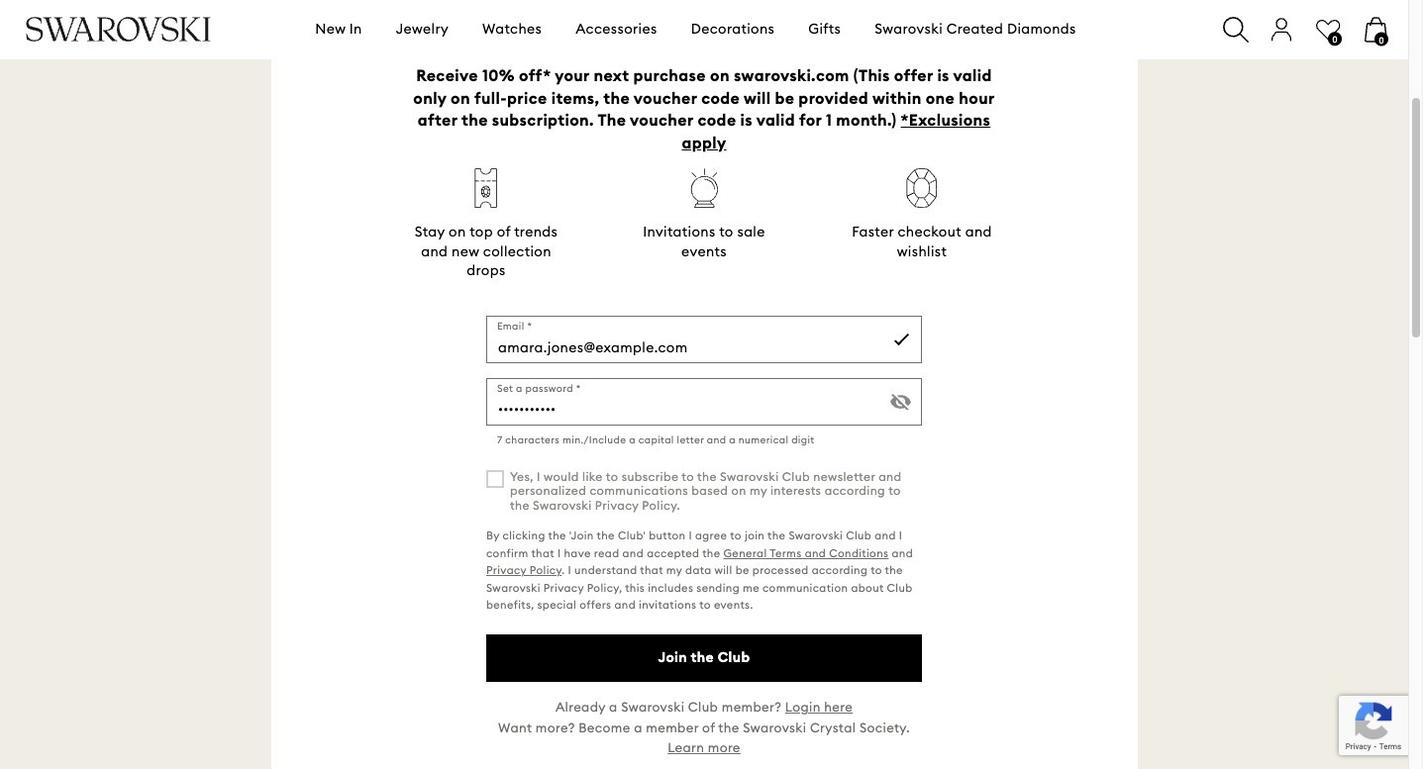 Task type: describe. For each thing, give the bounding box(es) containing it.
benefit pre-sale image
[[466, 168, 507, 208]]

left-wishlist image image
[[1316, 17, 1342, 43]]

benefit vip image
[[896, 168, 948, 208]]

Email * email field
[[486, 316, 922, 363]]

Set a password * password field
[[486, 378, 922, 426]]



Task type: vqa. For each thing, say whether or not it's contained in the screenshot.
COUNTRY-SELECTOR IMAGE
no



Task type: locate. For each thing, give the bounding box(es) containing it.
swarovski image
[[25, 17, 212, 42]]

search image image
[[1223, 16, 1249, 42]]

None checkbox
[[486, 470, 504, 488]]

login image
[[1270, 16, 1296, 42]]

cart-mobile image image
[[1363, 16, 1389, 42]]

benefit collection image
[[684, 168, 725, 208]]



